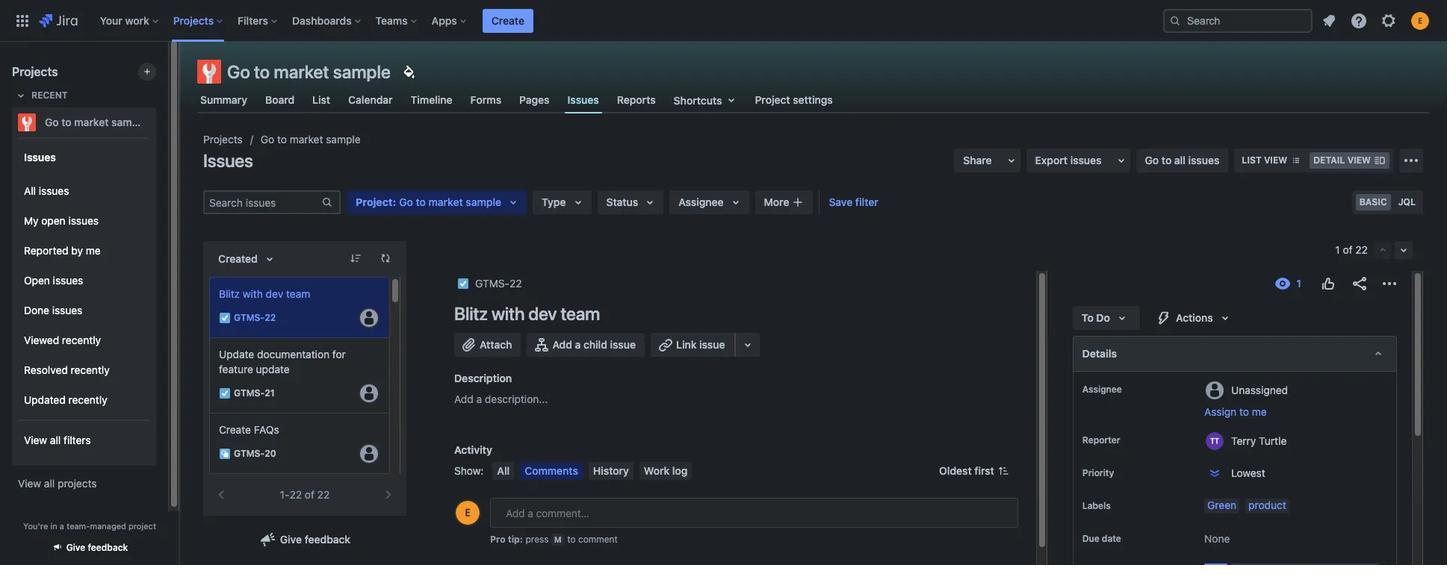 Task type: vqa. For each thing, say whether or not it's contained in the screenshot.
"team-"
yes



Task type: describe. For each thing, give the bounding box(es) containing it.
all issues
[[24, 184, 69, 197]]

open
[[24, 274, 50, 287]]

to right the open export issues dropdown icon
[[1162, 154, 1172, 167]]

2 vertical spatial a
[[60, 522, 64, 531]]

list link
[[310, 87, 333, 114]]

issues inside my open issues link
[[68, 214, 99, 227]]

go down board "link"
[[261, 133, 274, 146]]

appswitcher icon image
[[13, 12, 31, 30]]

summary link
[[197, 87, 250, 114]]

done
[[24, 304, 49, 317]]

1 vertical spatial go to market sample
[[45, 116, 147, 129]]

Search issues text field
[[205, 192, 321, 213]]

turtle
[[1259, 435, 1287, 447]]

pro tip: press m to comment
[[490, 534, 618, 546]]

20
[[265, 449, 276, 460]]

to do
[[1082, 312, 1111, 324]]

lowest
[[1232, 467, 1266, 480]]

0 vertical spatial gtms-22
[[475, 277, 522, 290]]

date
[[1102, 534, 1122, 545]]

search image
[[1170, 15, 1182, 27]]

to inside button
[[1240, 406, 1250, 419]]

tip:
[[508, 534, 523, 546]]

0 vertical spatial sample
[[333, 61, 391, 82]]

attach
[[480, 339, 512, 351]]

work
[[125, 14, 149, 27]]

21
[[265, 388, 275, 399]]

details
[[1083, 348, 1118, 360]]

view all projects
[[18, 478, 97, 490]]

1-
[[280, 489, 290, 502]]

more button
[[755, 191, 814, 215]]

list for list view
[[1242, 155, 1262, 166]]

2 vertical spatial market
[[290, 133, 323, 146]]

give for rightmost the give feedback button
[[280, 534, 302, 546]]

recently for updated recently
[[68, 394, 107, 406]]

description...
[[485, 393, 548, 406]]

detail view
[[1314, 155, 1371, 166]]

comments
[[525, 465, 578, 478]]

share
[[964, 154, 992, 167]]

reporter
[[1083, 435, 1121, 446]]

1 horizontal spatial give feedback button
[[250, 528, 360, 552]]

gtms- for blitz with dev team
[[234, 313, 265, 324]]

sort descending image
[[350, 253, 362, 265]]

timeline link
[[408, 87, 456, 114]]

issues for all issues
[[39, 184, 69, 197]]

go to all issues link
[[1136, 149, 1229, 173]]

share button
[[955, 149, 1021, 173]]

feedback for rightmost the give feedback button
[[305, 534, 351, 546]]

gtms- for create faqs
[[234, 449, 265, 460]]

open
[[41, 214, 66, 227]]

comments button
[[520, 463, 583, 481]]

view all projects link
[[12, 471, 156, 498]]

to do button
[[1073, 306, 1141, 330]]

0 vertical spatial all
[[1175, 154, 1186, 167]]

issues inside go to all issues link
[[1189, 154, 1220, 167]]

vote options: no one has voted for this issue yet. image
[[1320, 275, 1338, 293]]

your
[[100, 14, 122, 27]]

import and bulk change issues image
[[1403, 152, 1421, 170]]

projects for projects dropdown button
[[173, 14, 214, 27]]

1 vertical spatial blitz
[[454, 303, 488, 324]]

0 horizontal spatial blitz
[[219, 288, 240, 300]]

by
[[71, 244, 83, 257]]

to
[[1082, 312, 1094, 324]]

1 horizontal spatial team
[[561, 303, 600, 324]]

my
[[24, 214, 39, 227]]

0 vertical spatial with
[[243, 288, 263, 300]]

priority pin to top. only you can see pinned fields. image
[[1118, 468, 1130, 480]]

2 issue from the left
[[700, 339, 725, 351]]

open export issues dropdown image
[[1113, 152, 1130, 170]]

actions image
[[1381, 275, 1399, 293]]

create project image
[[141, 66, 153, 78]]

details element
[[1073, 336, 1398, 372]]

add for add a description...
[[454, 393, 474, 406]]

reported by me
[[24, 244, 101, 257]]

export issues
[[1036, 154, 1102, 167]]

all issues link
[[18, 176, 150, 206]]

all for all issues
[[24, 184, 36, 197]]

forms link
[[468, 87, 505, 114]]

link issue
[[676, 339, 725, 351]]

1 horizontal spatial blitz with dev team
[[454, 303, 600, 324]]

menu bar containing all
[[490, 463, 695, 481]]

comment
[[578, 534, 618, 546]]

list for list
[[313, 93, 330, 106]]

board
[[265, 93, 295, 106]]

assign
[[1205, 406, 1237, 419]]

view for view all projects
[[18, 478, 41, 490]]

board link
[[262, 87, 298, 114]]

go to all issues
[[1145, 154, 1220, 167]]

1-22 of 22
[[280, 489, 330, 502]]

log
[[673, 465, 688, 478]]

export issues button
[[1027, 149, 1130, 173]]

project
[[755, 93, 790, 106]]

work log button
[[640, 463, 692, 481]]

1 horizontal spatial assignee
[[1083, 384, 1122, 395]]

product
[[1249, 499, 1287, 512]]

my open issues link
[[18, 206, 150, 236]]

resolved
[[24, 364, 68, 376]]

managed
[[90, 522, 126, 531]]

dashboards
[[292, 14, 352, 27]]

primary element
[[9, 0, 1164, 41]]

me for assign to me
[[1252, 406, 1267, 419]]

child
[[584, 339, 608, 351]]

1 vertical spatial dev
[[529, 303, 557, 324]]

feedback for the give feedback button to the left
[[88, 543, 128, 554]]

1 vertical spatial sample
[[111, 116, 147, 129]]

0 vertical spatial market
[[274, 61, 329, 82]]

none
[[1205, 533, 1230, 546]]

add a child issue button
[[527, 333, 645, 357]]

viewed
[[24, 334, 59, 346]]

gtms-20
[[234, 449, 276, 460]]

open issues link
[[18, 266, 150, 296]]

summary
[[200, 93, 247, 106]]

first
[[975, 465, 995, 478]]

1 horizontal spatial go to market sample link
[[261, 131, 361, 149]]

terry turtle
[[1232, 435, 1287, 447]]

updated recently
[[24, 394, 107, 406]]

1
[[1336, 244, 1341, 256]]

reports link
[[614, 87, 659, 114]]

0 horizontal spatial dev
[[266, 288, 283, 300]]

issues for open issues
[[53, 274, 83, 287]]

1 issue from the left
[[610, 339, 636, 351]]

green
[[1208, 499, 1237, 512]]

view for detail view
[[1348, 155, 1371, 166]]

apps
[[432, 14, 457, 27]]

green link
[[1205, 499, 1240, 514]]

a for child
[[575, 339, 581, 351]]

view for list view
[[1265, 155, 1288, 166]]

all button
[[493, 463, 514, 481]]

recently for viewed recently
[[62, 334, 101, 346]]

settings
[[793, 93, 833, 106]]



Task type: locate. For each thing, give the bounding box(es) containing it.
0 horizontal spatial list
[[313, 93, 330, 106]]

0 vertical spatial dev
[[266, 288, 283, 300]]

labels
[[1083, 501, 1111, 512]]

1 vertical spatial create
[[219, 424, 251, 436]]

all
[[1175, 154, 1186, 167], [50, 434, 61, 447], [44, 478, 55, 490]]

add a child issue
[[553, 339, 636, 351]]

documentation
[[257, 348, 330, 361]]

group
[[18, 138, 150, 465], [18, 172, 150, 420]]

sample up calendar on the top left of page
[[333, 61, 391, 82]]

go to market sample down recent at the top left of page
[[45, 116, 147, 129]]

blitz
[[219, 288, 240, 300], [454, 303, 488, 324]]

to down board "link"
[[277, 133, 287, 146]]

calendar link
[[345, 87, 396, 114]]

0 horizontal spatial give feedback
[[66, 543, 128, 554]]

view
[[1265, 155, 1288, 166], [1348, 155, 1371, 166]]

1 horizontal spatial dev
[[529, 303, 557, 324]]

2 vertical spatial projects
[[203, 133, 243, 146]]

projects right work
[[173, 14, 214, 27]]

go to market sample link down recent at the top left of page
[[12, 108, 150, 138]]

project
[[129, 522, 156, 531]]

0 horizontal spatial create
[[219, 424, 251, 436]]

blitz up update
[[219, 288, 240, 300]]

all up my
[[24, 184, 36, 197]]

0 vertical spatial me
[[86, 244, 101, 257]]

give feedback down 1-22 of 22
[[280, 534, 351, 546]]

1 vertical spatial task image
[[219, 388, 231, 400]]

view all filters link
[[18, 426, 150, 456]]

projects up recent at the top left of page
[[12, 65, 58, 78]]

all inside button
[[497, 465, 510, 478]]

2 horizontal spatial a
[[575, 339, 581, 351]]

open issues
[[24, 274, 83, 287]]

me for reported by me
[[86, 244, 101, 257]]

oldest first button
[[931, 463, 1019, 481]]

reported by me link
[[18, 236, 150, 266]]

sample
[[333, 61, 391, 82], [111, 116, 147, 129], [326, 133, 361, 146]]

to
[[254, 61, 270, 82], [62, 116, 72, 129], [277, 133, 287, 146], [1162, 154, 1172, 167], [1240, 406, 1250, 419], [567, 534, 576, 546]]

0 horizontal spatial all
[[24, 184, 36, 197]]

collapse recent projects image
[[12, 87, 30, 105]]

open share dialog image
[[1003, 152, 1021, 170]]

assignee down details
[[1083, 384, 1122, 395]]

notifications image
[[1321, 12, 1339, 30]]

issues down projects link
[[203, 150, 253, 171]]

all left projects
[[44, 478, 55, 490]]

all left filters
[[50, 434, 61, 447]]

a for description...
[[477, 393, 482, 406]]

gtms- down create faqs
[[234, 449, 265, 460]]

1 vertical spatial team
[[561, 303, 600, 324]]

1 task image from the top
[[219, 312, 231, 324]]

filters
[[64, 434, 91, 447]]

view left detail at the right
[[1265, 155, 1288, 166]]

done issues
[[24, 304, 82, 317]]

0 horizontal spatial give
[[66, 543, 85, 554]]

add
[[553, 339, 572, 351], [454, 393, 474, 406]]

0 vertical spatial blitz
[[219, 288, 240, 300]]

me inside group
[[86, 244, 101, 257]]

2 group from the top
[[18, 172, 150, 420]]

0 horizontal spatial give feedback button
[[42, 536, 137, 561]]

2 vertical spatial all
[[44, 478, 55, 490]]

go to market sample up list link
[[227, 61, 391, 82]]

sub task image
[[219, 448, 231, 460]]

settings image
[[1380, 12, 1398, 30]]

1 horizontal spatial with
[[492, 303, 525, 324]]

issues up open
[[39, 184, 69, 197]]

1 vertical spatial all
[[497, 465, 510, 478]]

team up documentation
[[286, 288, 310, 300]]

1 horizontal spatial issue
[[700, 339, 725, 351]]

all for all
[[497, 465, 510, 478]]

0 horizontal spatial add
[[454, 393, 474, 406]]

banner
[[0, 0, 1448, 42]]

add left child
[[553, 339, 572, 351]]

create for create faqs
[[219, 424, 251, 436]]

0 vertical spatial team
[[286, 288, 310, 300]]

activity
[[454, 444, 492, 457]]

blitz with dev team up update
[[219, 288, 310, 300]]

22
[[1356, 244, 1368, 256], [510, 277, 522, 290], [265, 313, 276, 324], [290, 489, 302, 502], [317, 489, 330, 502]]

faqs
[[254, 424, 279, 436]]

issues left list view
[[1189, 154, 1220, 167]]

issues inside done issues link
[[52, 304, 82, 317]]

updated recently link
[[18, 386, 150, 416]]

task image
[[219, 312, 231, 324], [219, 388, 231, 400]]

go to market sample
[[227, 61, 391, 82], [45, 116, 147, 129], [261, 133, 361, 146]]

1 horizontal spatial give
[[280, 534, 302, 546]]

menu bar
[[490, 463, 695, 481]]

go down recent at the top left of page
[[45, 116, 59, 129]]

0 horizontal spatial issues
[[24, 151, 56, 163]]

link
[[676, 339, 697, 351]]

recently for resolved recently
[[71, 364, 110, 376]]

0 vertical spatial of
[[1344, 244, 1353, 256]]

0 vertical spatial create
[[492, 14, 525, 27]]

description
[[454, 372, 512, 385]]

feedback down managed
[[88, 543, 128, 554]]

your work
[[100, 14, 149, 27]]

jira image
[[39, 12, 78, 30], [39, 12, 78, 30]]

create faqs
[[219, 424, 279, 436]]

addicon image
[[793, 197, 805, 209]]

me down unassigned
[[1252, 406, 1267, 419]]

0 vertical spatial all
[[24, 184, 36, 197]]

assignee inside "dropdown button"
[[679, 196, 724, 209]]

0 vertical spatial add
[[553, 339, 572, 351]]

in
[[50, 522, 57, 531]]

0 vertical spatial task image
[[219, 312, 231, 324]]

0 vertical spatial list
[[313, 93, 330, 106]]

all for projects
[[44, 478, 55, 490]]

assign to me
[[1205, 406, 1267, 419]]

give feedback button down you're in a team-managed project
[[42, 536, 137, 561]]

teams button
[[371, 9, 423, 33]]

1 vertical spatial blitz with dev team
[[454, 303, 600, 324]]

tab list containing issues
[[188, 87, 1439, 114]]

1 horizontal spatial gtms-22
[[475, 277, 522, 290]]

give feedback
[[280, 534, 351, 546], [66, 543, 128, 554]]

all right the open export issues dropdown icon
[[1175, 154, 1186, 167]]

add inside button
[[553, 339, 572, 351]]

refresh image
[[380, 253, 392, 265]]

recently
[[62, 334, 101, 346], [71, 364, 110, 376], [68, 394, 107, 406]]

pages
[[520, 93, 550, 106]]

banner containing your work
[[0, 0, 1448, 42]]

gtms-22 up the attach
[[475, 277, 522, 290]]

resolved recently
[[24, 364, 110, 376]]

1 view from the left
[[1265, 155, 1288, 166]]

me right the by
[[86, 244, 101, 257]]

dev up add a child issue button
[[529, 303, 557, 324]]

view down updated
[[24, 434, 47, 447]]

all inside group
[[50, 434, 61, 447]]

calendar
[[348, 93, 393, 106]]

0 horizontal spatial assignee
[[679, 196, 724, 209]]

a left child
[[575, 339, 581, 351]]

give for the give feedback button to the left
[[66, 543, 85, 554]]

projects down summary "link"
[[203, 133, 243, 146]]

assign to me button
[[1205, 405, 1382, 420]]

projects
[[173, 14, 214, 27], [12, 65, 58, 78], [203, 133, 243, 146]]

blitz up attach button
[[454, 303, 488, 324]]

create for create
[[492, 14, 525, 27]]

unassigned
[[1232, 384, 1289, 396]]

projects inside dropdown button
[[173, 14, 214, 27]]

view right detail at the right
[[1348, 155, 1371, 166]]

gtms- for update documentation for feature update
[[234, 388, 265, 399]]

view inside group
[[24, 434, 47, 447]]

to right assign
[[1240, 406, 1250, 419]]

with down gtms-22 link
[[492, 303, 525, 324]]

1 horizontal spatial blitz
[[454, 303, 488, 324]]

to right m
[[567, 534, 576, 546]]

0 vertical spatial projects
[[173, 14, 214, 27]]

1 horizontal spatial give feedback
[[280, 534, 351, 546]]

gtms- up update
[[234, 313, 265, 324]]

sample down create project image
[[111, 116, 147, 129]]

of right 1-
[[305, 489, 315, 502]]

create right apps popup button
[[492, 14, 525, 27]]

shortcuts button
[[671, 87, 743, 114]]

add down description
[[454, 393, 474, 406]]

task image for update documentation for feature update
[[219, 388, 231, 400]]

1 vertical spatial all
[[50, 434, 61, 447]]

view up "you're" at the bottom of page
[[18, 478, 41, 490]]

go to market sample link down list link
[[261, 131, 361, 149]]

recently down viewed recently link
[[71, 364, 110, 376]]

0 horizontal spatial of
[[305, 489, 315, 502]]

market up list link
[[274, 61, 329, 82]]

blitz with dev team down gtms-22 link
[[454, 303, 600, 324]]

with up update
[[243, 288, 263, 300]]

go
[[227, 61, 250, 82], [45, 116, 59, 129], [261, 133, 274, 146], [1145, 154, 1159, 167]]

of right 1
[[1344, 244, 1353, 256]]

save filter button
[[820, 191, 888, 215]]

market up all issues link
[[74, 116, 109, 129]]

do
[[1097, 312, 1111, 324]]

issues inside open issues link
[[53, 274, 83, 287]]

add for add a child issue
[[553, 339, 572, 351]]

gtms-22
[[475, 277, 522, 290], [234, 313, 276, 324]]

0 horizontal spatial gtms-22
[[234, 313, 276, 324]]

issues right the export
[[1071, 154, 1102, 167]]

actions button
[[1147, 306, 1244, 330]]

gtms-22 up update
[[234, 313, 276, 324]]

share image
[[1351, 275, 1369, 293]]

Add a comment… field
[[490, 499, 1019, 528]]

reported
[[24, 244, 68, 257]]

issues up 'viewed recently'
[[52, 304, 82, 317]]

team up add a child issue button
[[561, 303, 600, 324]]

issues down all issues link
[[68, 214, 99, 227]]

create inside "button"
[[492, 14, 525, 27]]

2 task image from the top
[[219, 388, 231, 400]]

1 horizontal spatial create
[[492, 14, 525, 27]]

1 vertical spatial projects
[[12, 65, 58, 78]]

newest first image
[[998, 466, 1010, 478]]

task image for blitz with dev team
[[219, 312, 231, 324]]

assignee right status dropdown button
[[679, 196, 724, 209]]

create up sub task icon
[[219, 424, 251, 436]]

1 group from the top
[[18, 138, 150, 465]]

go right the open export issues dropdown icon
[[1145, 154, 1159, 167]]

0 horizontal spatial issue
[[610, 339, 636, 351]]

all right show:
[[497, 465, 510, 478]]

go to market sample down list link
[[261, 133, 361, 146]]

1 horizontal spatial of
[[1344, 244, 1353, 256]]

give feedback down you're in a team-managed project
[[66, 543, 128, 554]]

0 horizontal spatial a
[[60, 522, 64, 531]]

1 vertical spatial view
[[18, 478, 41, 490]]

1 vertical spatial market
[[74, 116, 109, 129]]

status button
[[598, 191, 664, 215]]

my open issues
[[24, 214, 99, 227]]

give down team-
[[66, 543, 85, 554]]

gtms- up the attach
[[475, 277, 510, 290]]

recently down done issues link
[[62, 334, 101, 346]]

assignee button
[[670, 191, 749, 215]]

update
[[256, 363, 290, 376]]

issues right the pages
[[568, 93, 599, 106]]

2 view from the left
[[1348, 155, 1371, 166]]

1 vertical spatial assignee
[[1083, 384, 1122, 395]]

list right board
[[313, 93, 330, 106]]

2 vertical spatial recently
[[68, 394, 107, 406]]

issues for export issues
[[1071, 154, 1102, 167]]

0 horizontal spatial with
[[243, 288, 263, 300]]

Search field
[[1164, 9, 1313, 33]]

1 horizontal spatial list
[[1242, 155, 1262, 166]]

list right 'go to all issues'
[[1242, 155, 1262, 166]]

all inside group
[[24, 184, 36, 197]]

0 horizontal spatial go to market sample link
[[12, 108, 150, 138]]

me
[[86, 244, 101, 257], [1252, 406, 1267, 419]]

1 horizontal spatial add
[[553, 339, 572, 351]]

issues inside group
[[24, 151, 56, 163]]

tab list
[[188, 87, 1439, 114]]

group containing all issues
[[18, 172, 150, 420]]

issue right child
[[610, 339, 636, 351]]

1 vertical spatial me
[[1252, 406, 1267, 419]]

m
[[554, 535, 562, 545]]

projects for projects link
[[203, 133, 243, 146]]

list inside tab list
[[313, 93, 330, 106]]

gtms- down feature
[[234, 388, 265, 399]]

terry
[[1232, 435, 1257, 447]]

timeline
[[411, 93, 453, 106]]

issues down reported by me
[[53, 274, 83, 287]]

create button
[[483, 9, 534, 33]]

dev up documentation
[[266, 288, 283, 300]]

save filter
[[829, 196, 879, 209]]

a down description
[[477, 393, 482, 406]]

team-
[[67, 522, 90, 531]]

link issue button
[[651, 333, 736, 357]]

go up summary
[[227, 61, 250, 82]]

1 vertical spatial gtms-22
[[234, 313, 276, 324]]

viewed recently link
[[18, 326, 150, 356]]

1 horizontal spatial view
[[1348, 155, 1371, 166]]

your profile and settings image
[[1412, 12, 1430, 30]]

you're
[[23, 522, 48, 531]]

a right "in"
[[60, 522, 64, 531]]

market
[[274, 61, 329, 82], [74, 116, 109, 129], [290, 133, 323, 146]]

issues inside all issues link
[[39, 184, 69, 197]]

feedback down 1-22 of 22
[[305, 534, 351, 546]]

a inside button
[[575, 339, 581, 351]]

1 vertical spatial recently
[[71, 364, 110, 376]]

product link
[[1246, 499, 1290, 514]]

group containing issues
[[18, 138, 150, 465]]

attach button
[[454, 333, 521, 357]]

show:
[[454, 465, 484, 478]]

issues for done issues
[[52, 304, 82, 317]]

recently down resolved recently link
[[68, 394, 107, 406]]

shortcuts
[[674, 94, 722, 107]]

2 vertical spatial go to market sample
[[261, 133, 361, 146]]

1 vertical spatial with
[[492, 303, 525, 324]]

reports
[[617, 93, 656, 106]]

sample down list link
[[326, 133, 361, 146]]

to up board
[[254, 61, 270, 82]]

1 horizontal spatial feedback
[[305, 534, 351, 546]]

me inside button
[[1252, 406, 1267, 419]]

0 vertical spatial view
[[24, 434, 47, 447]]

view for view all filters
[[24, 434, 47, 447]]

market down list link
[[290, 133, 323, 146]]

2 horizontal spatial issues
[[568, 93, 599, 106]]

0 vertical spatial blitz with dev team
[[219, 288, 310, 300]]

history
[[593, 465, 629, 478]]

0 horizontal spatial team
[[286, 288, 310, 300]]

due date pin to top. only you can see pinned fields. image
[[1125, 534, 1137, 546]]

assignee
[[679, 196, 724, 209], [1083, 384, 1122, 395]]

0 vertical spatial recently
[[62, 334, 101, 346]]

basic
[[1360, 197, 1388, 208]]

0 vertical spatial go to market sample
[[227, 61, 391, 82]]

2 vertical spatial sample
[[326, 133, 361, 146]]

0 horizontal spatial view
[[1265, 155, 1288, 166]]

issue right link
[[700, 339, 725, 351]]

actions
[[1176, 312, 1214, 324]]

give feedback for rightmost the give feedback button
[[280, 534, 351, 546]]

1 vertical spatial list
[[1242, 155, 1262, 166]]

give feedback for the give feedback button to the left
[[66, 543, 128, 554]]

to down recent at the top left of page
[[62, 116, 72, 129]]

issues
[[1071, 154, 1102, 167], [1189, 154, 1220, 167], [39, 184, 69, 197], [68, 214, 99, 227], [53, 274, 83, 287], [52, 304, 82, 317]]

0 horizontal spatial me
[[86, 244, 101, 257]]

0 horizontal spatial feedback
[[88, 543, 128, 554]]

due
[[1083, 534, 1100, 545]]

all for filters
[[50, 434, 61, 447]]

0 vertical spatial assignee
[[679, 196, 724, 209]]

project settings link
[[752, 87, 836, 114]]

due date
[[1083, 534, 1122, 545]]

task image up update
[[219, 312, 231, 324]]

1 horizontal spatial all
[[497, 465, 510, 478]]

issues inside export issues button
[[1071, 154, 1102, 167]]

1 vertical spatial of
[[305, 489, 315, 502]]

link web pages and more image
[[739, 336, 757, 354]]

1 horizontal spatial issues
[[203, 150, 253, 171]]

1 vertical spatial add
[[454, 393, 474, 406]]

task image down feature
[[219, 388, 231, 400]]

1 horizontal spatial a
[[477, 393, 482, 406]]

help image
[[1351, 12, 1368, 30]]

0 horizontal spatial blitz with dev team
[[219, 288, 310, 300]]

0 vertical spatial a
[[575, 339, 581, 351]]

issues up all issues
[[24, 151, 56, 163]]

give feedback button down 1-22 of 22
[[250, 528, 360, 552]]

give down 1-
[[280, 534, 302, 546]]

oldest
[[940, 465, 972, 478]]

add a description...
[[454, 393, 548, 406]]

profile image of eloisefrancis23 image
[[456, 502, 480, 525]]

1 horizontal spatial me
[[1252, 406, 1267, 419]]

1 vertical spatial a
[[477, 393, 482, 406]]

status
[[607, 196, 638, 209]]



